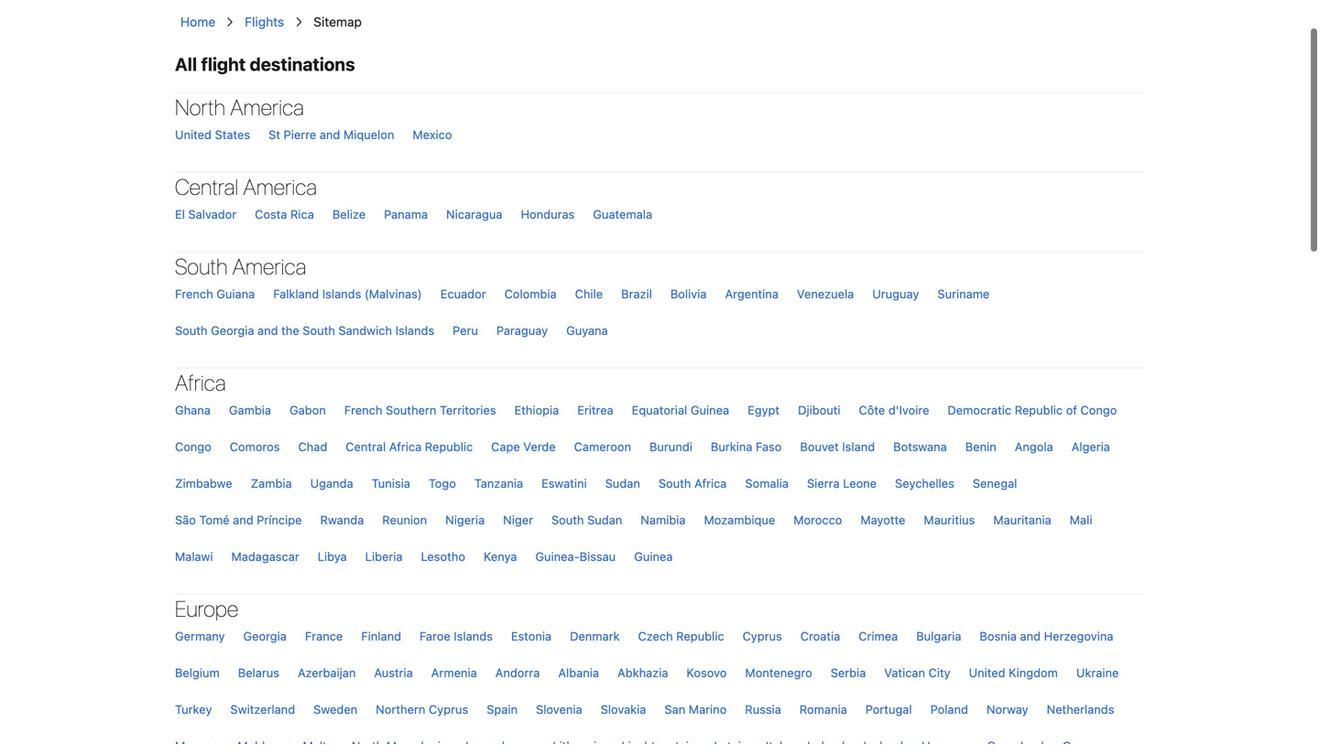 Task type: vqa. For each thing, say whether or not it's contained in the screenshot.
are spoilt for choice when it comes to fantastic plant-based culinary plant-
no



Task type: locate. For each thing, give the bounding box(es) containing it.
são tomé and príncipe link
[[166, 502, 311, 539]]

and inside the st pierre and miquelon "link"
[[320, 128, 340, 142]]

guinea inside guinea link
[[634, 550, 673, 564]]

2 vertical spatial africa
[[694, 477, 727, 491]]

bulgaria link
[[907, 618, 971, 655]]

africa down burkina
[[694, 477, 727, 491]]

bolivia
[[671, 287, 707, 301]]

the
[[281, 324, 299, 338]]

and for príncipe
[[233, 514, 253, 527]]

south
[[175, 254, 228, 279], [175, 324, 208, 338], [303, 324, 335, 338], [659, 477, 691, 491], [552, 514, 584, 527]]

and for miquelon
[[320, 128, 340, 142]]

republic for czech
[[676, 630, 724, 644]]

finland
[[361, 630, 401, 644]]

northern
[[376, 703, 426, 717]]

guinea-
[[535, 550, 580, 564]]

central
[[175, 174, 238, 200], [346, 440, 386, 454]]

french inside french southern territories link
[[344, 404, 382, 417]]

republic inside 'link'
[[425, 440, 473, 454]]

0 horizontal spatial congo
[[175, 440, 211, 454]]

falkland islands (malvinas)
[[273, 287, 422, 301]]

colombia link
[[495, 276, 566, 312]]

of
[[1066, 404, 1077, 417]]

and right pierre
[[320, 128, 340, 142]]

paraguay link
[[487, 312, 557, 349]]

1 horizontal spatial central
[[346, 440, 386, 454]]

sudan link
[[596, 465, 649, 502]]

madagascar
[[231, 550, 299, 564]]

1 horizontal spatial united
[[969, 667, 1006, 680]]

morocco
[[794, 514, 842, 527]]

egypt link
[[739, 392, 789, 429]]

united down north
[[175, 128, 212, 142]]

georgia down "guiana"
[[211, 324, 254, 338]]

turkey link
[[166, 692, 221, 728]]

0 horizontal spatial guinea
[[634, 550, 673, 564]]

1 vertical spatial sudan
[[587, 514, 622, 527]]

georgia up belarus link
[[243, 630, 287, 644]]

islands for faroe
[[454, 630, 493, 644]]

equatorial guinea link
[[623, 392, 739, 429]]

slovakia
[[601, 703, 646, 717]]

republic up togo
[[425, 440, 473, 454]]

1 horizontal spatial republic
[[676, 630, 724, 644]]

america up falkland
[[232, 254, 306, 279]]

malawi link
[[166, 539, 222, 575]]

norway
[[987, 703, 1029, 717]]

bosnia
[[980, 630, 1017, 644]]

1 vertical spatial africa
[[389, 440, 422, 454]]

sudan down "cameroon"
[[605, 477, 640, 491]]

nigeria
[[445, 514, 485, 527]]

1 horizontal spatial congo
[[1081, 404, 1117, 417]]

1 vertical spatial french
[[344, 404, 382, 417]]

cyprus link
[[734, 618, 791, 655]]

zambia
[[251, 477, 292, 491]]

south for south america
[[175, 254, 228, 279]]

mali link
[[1061, 502, 1102, 539]]

democratic republic of congo link
[[939, 392, 1126, 429]]

0 vertical spatial central
[[175, 174, 238, 200]]

1 horizontal spatial islands
[[395, 324, 434, 338]]

faroe
[[420, 630, 450, 644]]

belize link
[[323, 196, 375, 233]]

and left the
[[257, 324, 278, 338]]

sierra leone link
[[798, 465, 886, 502]]

republic left of
[[1015, 404, 1063, 417]]

central up tunisia link in the left bottom of the page
[[346, 440, 386, 454]]

sudan up bissau
[[587, 514, 622, 527]]

south down eswatini
[[552, 514, 584, 527]]

south africa link
[[649, 465, 736, 502]]

central africa republic
[[346, 440, 473, 454]]

cape verde link
[[482, 429, 565, 465]]

islands up sandwich
[[322, 287, 361, 301]]

0 vertical spatial islands
[[322, 287, 361, 301]]

guinea up burkina
[[691, 404, 729, 417]]

south for south georgia and the south sandwich islands
[[175, 324, 208, 338]]

2 vertical spatial islands
[[454, 630, 493, 644]]

serbia link
[[822, 655, 875, 692]]

sudan
[[605, 477, 640, 491], [587, 514, 622, 527]]

djibouti link
[[789, 392, 850, 429]]

and right tomé
[[233, 514, 253, 527]]

(malvinas)
[[365, 287, 422, 301]]

zimbabwe
[[175, 477, 232, 491]]

1 horizontal spatial africa
[[389, 440, 422, 454]]

1 vertical spatial central
[[346, 440, 386, 454]]

congo down ghana link
[[175, 440, 211, 454]]

africa down southern
[[389, 440, 422, 454]]

south down french guiana link
[[175, 324, 208, 338]]

south down the burundi link
[[659, 477, 691, 491]]

republic for democratic
[[1015, 404, 1063, 417]]

portugal
[[866, 703, 912, 717]]

0 horizontal spatial central
[[175, 174, 238, 200]]

2 vertical spatial republic
[[676, 630, 724, 644]]

uruguay
[[873, 287, 919, 301]]

northern cyprus
[[376, 703, 468, 717]]

south for south sudan
[[552, 514, 584, 527]]

1 vertical spatial america
[[243, 174, 317, 200]]

san marino
[[665, 703, 727, 717]]

cape verde
[[491, 440, 556, 454]]

1 horizontal spatial cyprus
[[743, 630, 782, 644]]

egypt
[[748, 404, 780, 417]]

benin
[[965, 440, 997, 454]]

lesotho link
[[412, 539, 475, 575]]

1 horizontal spatial guinea
[[691, 404, 729, 417]]

ghana link
[[166, 392, 220, 429]]

romania link
[[791, 692, 856, 728]]

2 vertical spatial america
[[232, 254, 306, 279]]

mauritania
[[993, 514, 1052, 527]]

central up el salvador
[[175, 174, 238, 200]]

seychelles link
[[886, 465, 964, 502]]

republic
[[1015, 404, 1063, 417], [425, 440, 473, 454], [676, 630, 724, 644]]

and inside são tomé and príncipe link
[[233, 514, 253, 527]]

1 vertical spatial cyprus
[[429, 703, 468, 717]]

argentina link
[[716, 276, 788, 312]]

islands down (malvinas)
[[395, 324, 434, 338]]

cyprus down the "armenia" link
[[429, 703, 468, 717]]

gambia link
[[220, 392, 280, 429]]

libya link
[[309, 539, 356, 575]]

america up st
[[230, 94, 304, 120]]

america up costa rica
[[243, 174, 317, 200]]

north
[[175, 94, 225, 120]]

republic up kosovo link
[[676, 630, 724, 644]]

abkhazia
[[618, 667, 668, 680]]

san
[[665, 703, 686, 717]]

1 vertical spatial united
[[969, 667, 1006, 680]]

estonia
[[511, 630, 552, 644]]

french left southern
[[344, 404, 382, 417]]

0 horizontal spatial united
[[175, 128, 212, 142]]

central inside 'link'
[[346, 440, 386, 454]]

el salvador link
[[166, 196, 246, 233]]

falkland islands (malvinas) link
[[264, 276, 431, 312]]

french inside french guiana link
[[175, 287, 213, 301]]

guinea down namibia
[[634, 550, 673, 564]]

french for french guiana
[[175, 287, 213, 301]]

africa inside 'link'
[[389, 440, 422, 454]]

bosnia and herzegovina
[[980, 630, 1114, 644]]

2 horizontal spatial republic
[[1015, 404, 1063, 417]]

0 vertical spatial georgia
[[211, 324, 254, 338]]

romania
[[800, 703, 847, 717]]

united
[[175, 128, 212, 142], [969, 667, 1006, 680]]

ethiopia
[[514, 404, 559, 417]]

0 vertical spatial french
[[175, 287, 213, 301]]

guyana
[[566, 324, 608, 338]]

liberia link
[[356, 539, 412, 575]]

equatorial
[[632, 404, 687, 417]]

0 vertical spatial cyprus
[[743, 630, 782, 644]]

switzerland
[[230, 703, 295, 717]]

0 vertical spatial america
[[230, 94, 304, 120]]

sitemap
[[314, 14, 362, 29]]

islands for falkland
[[322, 287, 361, 301]]

cyprus up the montenegro
[[743, 630, 782, 644]]

africa up ghana
[[175, 370, 226, 396]]

0 horizontal spatial french
[[175, 287, 213, 301]]

french left "guiana"
[[175, 287, 213, 301]]

united down bosnia
[[969, 667, 1006, 680]]

guinea
[[691, 404, 729, 417], [634, 550, 673, 564]]

senegal
[[973, 477, 1017, 491]]

bosnia and herzegovina link
[[971, 618, 1123, 655]]

djibouti
[[798, 404, 841, 417]]

south up french guiana
[[175, 254, 228, 279]]

and right bosnia
[[1020, 630, 1041, 644]]

azerbaijan
[[298, 667, 356, 680]]

slovenia link
[[527, 692, 592, 728]]

1 vertical spatial republic
[[425, 440, 473, 454]]

africa for central africa republic
[[389, 440, 422, 454]]

0 vertical spatial africa
[[175, 370, 226, 396]]

0 vertical spatial republic
[[1015, 404, 1063, 417]]

denmark link
[[561, 618, 629, 655]]

flights link
[[245, 13, 284, 31]]

comoros link
[[221, 429, 289, 465]]

slovakia link
[[592, 692, 655, 728]]

2 horizontal spatial islands
[[454, 630, 493, 644]]

islands right faroe
[[454, 630, 493, 644]]

and inside south georgia and the south sandwich islands link
[[257, 324, 278, 338]]

0 vertical spatial guinea
[[691, 404, 729, 417]]

croatia
[[801, 630, 840, 644]]

1 horizontal spatial french
[[344, 404, 382, 417]]

guatemala
[[593, 208, 652, 221]]

czech republic
[[638, 630, 724, 644]]

faroe islands
[[420, 630, 493, 644]]

0 vertical spatial united
[[175, 128, 212, 142]]

2 horizontal spatial africa
[[694, 477, 727, 491]]

0 horizontal spatial islands
[[322, 287, 361, 301]]

0 horizontal spatial republic
[[425, 440, 473, 454]]

congo right of
[[1081, 404, 1117, 417]]

south georgia and the south sandwich islands link
[[166, 312, 444, 349]]

1 vertical spatial guinea
[[634, 550, 673, 564]]

austria
[[374, 667, 413, 680]]



Task type: describe. For each thing, give the bounding box(es) containing it.
bouvet island link
[[791, 429, 884, 465]]

eswatini link
[[532, 465, 596, 502]]

germany
[[175, 630, 225, 644]]

home
[[180, 14, 216, 29]]

herzegovina
[[1044, 630, 1114, 644]]

faso
[[756, 440, 782, 454]]

central for central africa republic
[[346, 440, 386, 454]]

central for central america
[[175, 174, 238, 200]]

gabon link
[[280, 392, 335, 429]]

d'ivoire
[[889, 404, 929, 417]]

sierra
[[807, 477, 840, 491]]

bouvet island
[[800, 440, 875, 454]]

brazil link
[[612, 276, 661, 312]]

burkina
[[711, 440, 753, 454]]

nigeria link
[[436, 502, 494, 539]]

tanzania link
[[465, 465, 532, 502]]

mozambique link
[[695, 502, 784, 539]]

ecuador link
[[431, 276, 495, 312]]

bulgaria
[[916, 630, 962, 644]]

french southern territories
[[344, 404, 496, 417]]

salvador
[[188, 208, 237, 221]]

south sudan
[[552, 514, 622, 527]]

abkhazia link
[[608, 655, 677, 692]]

democratic republic of congo
[[948, 404, 1117, 417]]

mauritius link
[[915, 502, 984, 539]]

kingdom
[[1009, 667, 1058, 680]]

niger
[[503, 514, 533, 527]]

france link
[[296, 618, 352, 655]]

all
[[175, 54, 197, 75]]

madagascar link
[[222, 539, 309, 575]]

azerbaijan link
[[289, 655, 365, 692]]

faroe islands link
[[410, 618, 502, 655]]

norway link
[[978, 692, 1038, 728]]

uganda
[[310, 477, 353, 491]]

lesotho
[[421, 550, 465, 564]]

and inside bosnia and herzegovina link
[[1020, 630, 1041, 644]]

tunisia link
[[362, 465, 420, 502]]

brazil
[[621, 287, 652, 301]]

el salvador
[[175, 208, 237, 221]]

united for united kingdom
[[969, 667, 1006, 680]]

mozambique
[[704, 514, 775, 527]]

burkina faso link
[[702, 429, 791, 465]]

sitemap link
[[314, 13, 362, 31]]

mayotte
[[861, 514, 906, 527]]

vatican city link
[[875, 655, 960, 692]]

united kingdom link
[[960, 655, 1067, 692]]

0 vertical spatial sudan
[[605, 477, 640, 491]]

america for north america
[[230, 94, 304, 120]]

france
[[305, 630, 343, 644]]

chile link
[[566, 276, 612, 312]]

eritrea link
[[568, 392, 623, 429]]

guinea-bissau
[[535, 550, 616, 564]]

switzerland link
[[221, 692, 304, 728]]

honduras link
[[512, 196, 584, 233]]

destinations
[[250, 54, 355, 75]]

guinea link
[[625, 539, 682, 575]]

island
[[842, 440, 875, 454]]

1 vertical spatial georgia
[[243, 630, 287, 644]]

south for south africa
[[659, 477, 691, 491]]

south georgia and the south sandwich islands
[[175, 324, 434, 338]]

america for central america
[[243, 174, 317, 200]]

chad
[[298, 440, 327, 454]]

mayotte link
[[852, 502, 915, 539]]

tunisia
[[372, 477, 410, 491]]

finland link
[[352, 618, 410, 655]]

0 horizontal spatial cyprus
[[429, 703, 468, 717]]

comoros
[[230, 440, 280, 454]]

1 vertical spatial islands
[[395, 324, 434, 338]]

gambia
[[229, 404, 271, 417]]

falkland
[[273, 287, 319, 301]]

1 vertical spatial congo
[[175, 440, 211, 454]]

poland
[[931, 703, 968, 717]]

crimea link
[[850, 618, 907, 655]]

somalia link
[[736, 465, 798, 502]]

america for south america
[[232, 254, 306, 279]]

verde
[[523, 440, 556, 454]]

and for the
[[257, 324, 278, 338]]

togo link
[[420, 465, 465, 502]]

denmark
[[570, 630, 620, 644]]

venezuela link
[[788, 276, 863, 312]]

liberia
[[365, 550, 403, 564]]

côte
[[859, 404, 885, 417]]

cameroon link
[[565, 429, 640, 465]]

nicaragua
[[446, 208, 503, 221]]

africa for south africa
[[694, 477, 727, 491]]

french for french southern territories
[[344, 404, 382, 417]]

0 vertical spatial congo
[[1081, 404, 1117, 417]]

poland link
[[921, 692, 978, 728]]

united for united states
[[175, 128, 212, 142]]

senegal link
[[964, 465, 1027, 502]]

ukraine link
[[1067, 655, 1128, 692]]

russia link
[[736, 692, 791, 728]]

vatican
[[884, 667, 925, 680]]

morocco link
[[784, 502, 852, 539]]

costa
[[255, 208, 287, 221]]

guinea inside equatorial guinea "link"
[[691, 404, 729, 417]]

serbia
[[831, 667, 866, 680]]

côte d'ivoire
[[859, 404, 929, 417]]

chile
[[575, 287, 603, 301]]

south right the
[[303, 324, 335, 338]]

eswatini
[[542, 477, 587, 491]]

europe
[[175, 596, 238, 622]]

côte d'ivoire link
[[850, 392, 939, 429]]

cyprus inside 'link'
[[743, 630, 782, 644]]

0 horizontal spatial africa
[[175, 370, 226, 396]]

peru link
[[444, 312, 487, 349]]



